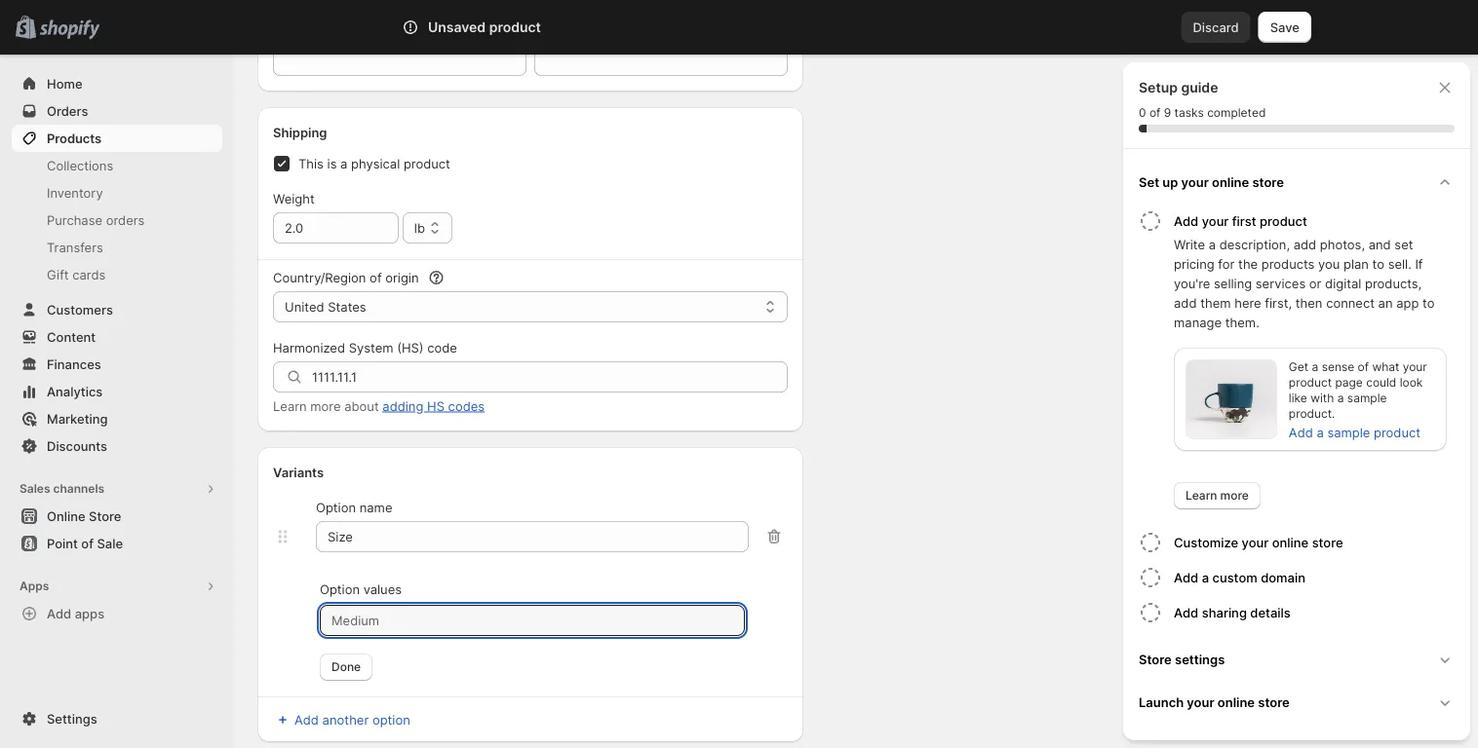 Task type: locate. For each thing, give the bounding box(es) containing it.
your right up
[[1181, 175, 1209, 190]]

0 vertical spatial learn
[[273, 399, 307, 414]]

of for 9
[[1149, 106, 1161, 120]]

mark customize your online store as done image
[[1139, 531, 1162, 555]]

add left the another
[[294, 713, 319, 728]]

store settings
[[1139, 652, 1225, 667]]

customize your online store
[[1174, 535, 1343, 550]]

learn
[[273, 399, 307, 414], [1186, 489, 1217, 503]]

Harmonized System (HS) code text field
[[312, 362, 788, 393]]

connect
[[1326, 295, 1375, 311]]

tasks
[[1175, 106, 1204, 120]]

option
[[316, 500, 356, 515], [320, 582, 360, 597]]

of left 9
[[1149, 106, 1161, 120]]

a right write
[[1209, 237, 1216, 252]]

add left apps
[[47, 606, 71, 622]]

home
[[47, 76, 82, 91]]

more for learn more
[[1220, 489, 1249, 503]]

then
[[1296, 295, 1323, 311]]

1 horizontal spatial learn
[[1186, 489, 1217, 503]]

your right launch at the bottom right
[[1187, 695, 1215, 710]]

customize your online store button
[[1174, 526, 1463, 561]]

add up write
[[1174, 214, 1199, 229]]

store
[[1252, 175, 1284, 190], [1312, 535, 1343, 550], [1258, 695, 1290, 710]]

more inside add your first product element
[[1220, 489, 1249, 503]]

1 horizontal spatial more
[[1220, 489, 1249, 503]]

0 vertical spatial store
[[1252, 175, 1284, 190]]

product inside add your first product button
[[1260, 214, 1307, 229]]

add down product.
[[1289, 425, 1313, 440]]

the
[[1238, 256, 1258, 272]]

online inside launch your online store button
[[1218, 695, 1255, 710]]

learn down harmonized
[[273, 399, 307, 414]]

done
[[332, 661, 361, 675]]

0 vertical spatial to
[[1372, 256, 1385, 272]]

option left name
[[316, 500, 356, 515]]

launch
[[1139, 695, 1184, 710]]

your for launch your online store
[[1187, 695, 1215, 710]]

services
[[1256, 276, 1306, 291]]

states
[[328, 299, 366, 314]]

orders link
[[12, 98, 222, 125]]

add your first product button
[[1174, 204, 1463, 235]]

0 vertical spatial option
[[316, 500, 356, 515]]

products,
[[1365, 276, 1422, 291]]

store up add a custom domain button
[[1312, 535, 1343, 550]]

variants
[[273, 465, 324, 480]]

0 vertical spatial online
[[1212, 175, 1249, 190]]

purchase orders link
[[12, 207, 222, 234]]

2 vertical spatial store
[[1258, 695, 1290, 710]]

save
[[1270, 20, 1300, 35]]

to down and
[[1372, 256, 1385, 272]]

this is a physical product
[[298, 156, 450, 171]]

details
[[1250, 606, 1291, 621]]

1 vertical spatial store
[[1312, 535, 1343, 550]]

your up add a custom domain
[[1242, 535, 1269, 550]]

of left origin
[[370, 270, 382, 285]]

1 vertical spatial store
[[1139, 652, 1172, 667]]

store for customize your online store
[[1312, 535, 1343, 550]]

collections link
[[12, 152, 222, 179]]

online inside customize your online store button
[[1272, 535, 1309, 550]]

cards
[[72, 267, 106, 282]]

1 vertical spatial sample
[[1327, 425, 1370, 440]]

option left values
[[320, 582, 360, 597]]

add down the you're
[[1174, 295, 1197, 311]]

lb
[[414, 220, 425, 235]]

keeping
[[345, 23, 393, 39]]

online inside set up your online store button
[[1212, 175, 1249, 190]]

apps button
[[12, 573, 222, 601]]

option for option values
[[320, 582, 360, 597]]

of
[[1149, 106, 1161, 120], [370, 270, 382, 285], [1358, 360, 1369, 374], [81, 536, 94, 551]]

hs
[[427, 399, 445, 414]]

1 horizontal spatial store
[[1139, 652, 1172, 667]]

values
[[363, 582, 402, 597]]

0 vertical spatial more
[[310, 399, 341, 414]]

1 vertical spatial more
[[1220, 489, 1249, 503]]

add a custom domain button
[[1174, 561, 1463, 596]]

option name
[[316, 500, 392, 515]]

shopify image
[[39, 20, 100, 39]]

0 horizontal spatial more
[[310, 399, 341, 414]]

sample down the "could"
[[1347, 391, 1387, 406]]

analytics link
[[12, 378, 222, 406]]

product down look
[[1374, 425, 1421, 440]]

them
[[1200, 295, 1231, 311]]

codes
[[448, 399, 485, 414]]

option for option name
[[316, 500, 356, 515]]

add your first product element
[[1135, 235, 1463, 510]]

sharing
[[1202, 606, 1247, 621]]

of left the sale
[[81, 536, 94, 551]]

customers
[[47, 302, 113, 317]]

store up first
[[1252, 175, 1284, 190]]

your for add your first product
[[1202, 214, 1229, 229]]

or
[[1309, 276, 1322, 291]]

learn inside add your first product element
[[1186, 489, 1217, 503]]

sku (stock keeping unit)
[[273, 23, 426, 39]]

2 vertical spatial online
[[1218, 695, 1255, 710]]

online up add your first product
[[1212, 175, 1249, 190]]

set
[[1139, 175, 1159, 190]]

option values
[[320, 582, 402, 597]]

1 horizontal spatial to
[[1423, 295, 1435, 311]]

your up look
[[1403, 360, 1427, 374]]

united
[[285, 299, 324, 314]]

product up description,
[[1260, 214, 1307, 229]]

0 horizontal spatial learn
[[273, 399, 307, 414]]

mark add your first product as done image
[[1139, 210, 1162, 233]]

0 horizontal spatial store
[[89, 509, 121, 524]]

product right 'physical'
[[404, 156, 450, 171]]

online store button
[[0, 503, 234, 530]]

up
[[1163, 175, 1178, 190]]

of inside button
[[81, 536, 94, 551]]

product
[[489, 19, 541, 36], [404, 156, 450, 171], [1260, 214, 1307, 229], [1289, 376, 1332, 390], [1374, 425, 1421, 440]]

Medium text field
[[320, 606, 745, 637]]

a down product.
[[1317, 425, 1324, 440]]

unit)
[[397, 23, 426, 39]]

sample down product.
[[1327, 425, 1370, 440]]

settings
[[47, 712, 97, 727]]

your left first
[[1202, 214, 1229, 229]]

more up 'customize your online store'
[[1220, 489, 1249, 503]]

1 vertical spatial online
[[1272, 535, 1309, 550]]

online down 'settings'
[[1218, 695, 1255, 710]]

setup guide dialog
[[1123, 62, 1470, 741]]

your
[[1181, 175, 1209, 190], [1202, 214, 1229, 229], [1403, 360, 1427, 374], [1242, 535, 1269, 550], [1187, 695, 1215, 710]]

store down the "store settings" button
[[1258, 695, 1290, 710]]

1 vertical spatial learn
[[1186, 489, 1217, 503]]

transfers
[[47, 240, 103, 255]]

more left about
[[310, 399, 341, 414]]

orders
[[106, 213, 145, 228]]

product right unsaved
[[489, 19, 541, 36]]

a right get
[[1312, 360, 1319, 374]]

add your first product
[[1174, 214, 1307, 229]]

first
[[1232, 214, 1256, 229]]

online
[[47, 509, 85, 524]]

store up launch at the bottom right
[[1139, 652, 1172, 667]]

a
[[340, 156, 348, 171], [1209, 237, 1216, 252], [1312, 360, 1319, 374], [1337, 391, 1344, 406], [1317, 425, 1324, 440], [1202, 570, 1209, 586]]

option
[[372, 713, 410, 728]]

finances
[[47, 357, 101, 372]]

discard button
[[1181, 12, 1251, 43]]

customers link
[[12, 296, 222, 324]]

learn more
[[1186, 489, 1249, 503]]

barcode
[[534, 23, 584, 39]]

to right app
[[1423, 295, 1435, 311]]

add right mark add a custom domain as done image
[[1174, 570, 1199, 586]]

them.
[[1225, 315, 1259, 330]]

0 vertical spatial sample
[[1347, 391, 1387, 406]]

digital
[[1325, 276, 1362, 291]]

store inside button
[[89, 509, 121, 524]]

1 vertical spatial add
[[1174, 295, 1197, 311]]

add right mark add sharing details as done image
[[1174, 606, 1199, 621]]

of for sale
[[81, 536, 94, 551]]

add up products
[[1294, 237, 1316, 252]]

mark add a custom domain as done image
[[1139, 567, 1162, 590]]

add a custom domain
[[1174, 570, 1306, 586]]

store up the sale
[[89, 509, 121, 524]]

marketing link
[[12, 406, 222, 433]]

if
[[1415, 256, 1423, 272]]

of up page
[[1358, 360, 1369, 374]]

add
[[1174, 214, 1199, 229], [1289, 425, 1313, 440], [1174, 570, 1199, 586], [1174, 606, 1199, 621], [47, 606, 71, 622], [294, 713, 319, 728]]

learn up customize
[[1186, 489, 1217, 503]]

learn more link
[[1174, 483, 1261, 510]]

0 vertical spatial store
[[89, 509, 121, 524]]

online up 'domain'
[[1272, 535, 1309, 550]]

1 horizontal spatial add
[[1294, 237, 1316, 252]]

sample
[[1347, 391, 1387, 406], [1327, 425, 1370, 440]]

analytics
[[47, 384, 103, 399]]

1 vertical spatial option
[[320, 582, 360, 597]]

store
[[89, 509, 121, 524], [1139, 652, 1172, 667]]

a left custom
[[1202, 570, 1209, 586]]

more
[[310, 399, 341, 414], [1220, 489, 1249, 503]]

your inside get a sense of what your product page could look like with a sample product. add a sample product
[[1403, 360, 1427, 374]]

Color text field
[[316, 522, 749, 553]]

discounts link
[[12, 433, 222, 460]]

store inside button
[[1252, 175, 1284, 190]]



Task type: describe. For each thing, give the bounding box(es) containing it.
add for first
[[1174, 214, 1199, 229]]

a down page
[[1337, 391, 1344, 406]]

united states
[[285, 299, 366, 314]]

unsaved
[[428, 19, 486, 36]]

add for custom
[[1174, 570, 1199, 586]]

add for details
[[1174, 606, 1199, 621]]

product down get
[[1289, 376, 1332, 390]]

9
[[1164, 106, 1171, 120]]

adding
[[383, 399, 424, 414]]

adding hs codes link
[[383, 399, 485, 414]]

description,
[[1219, 237, 1290, 252]]

with
[[1311, 391, 1334, 406]]

online for launch your online store
[[1218, 695, 1255, 710]]

apps
[[20, 580, 49, 594]]

sense
[[1322, 360, 1355, 374]]

you're
[[1174, 276, 1210, 291]]

store inside button
[[1139, 652, 1172, 667]]

code
[[427, 340, 457, 355]]

learn for learn more about adding hs codes
[[273, 399, 307, 414]]

first,
[[1265, 295, 1292, 311]]

home link
[[12, 70, 222, 98]]

save button
[[1259, 12, 1311, 43]]

an
[[1378, 295, 1393, 311]]

0 horizontal spatial add
[[1174, 295, 1197, 311]]

app
[[1396, 295, 1419, 311]]

sale
[[97, 536, 123, 551]]

(stock
[[302, 23, 341, 39]]

Weight text field
[[273, 213, 399, 244]]

product.
[[1289, 407, 1335, 421]]

search
[[488, 20, 530, 35]]

pricing
[[1174, 256, 1215, 272]]

harmonized
[[273, 340, 345, 355]]

get a sense of what your product page could look like with a sample product. add a sample product
[[1289, 360, 1427, 440]]

of inside get a sense of what your product page could look like with a sample product. add a sample product
[[1358, 360, 1369, 374]]

about
[[344, 399, 379, 414]]

system
[[349, 340, 393, 355]]

a inside button
[[1202, 570, 1209, 586]]

set up your online store
[[1139, 175, 1284, 190]]

products
[[47, 131, 101, 146]]

sales channels
[[20, 482, 104, 496]]

point of sale
[[47, 536, 123, 551]]

orders
[[47, 103, 88, 118]]

weight
[[273, 191, 315, 206]]

marketing
[[47, 411, 108, 427]]

selling
[[1214, 276, 1252, 291]]

and
[[1369, 237, 1391, 252]]

upc,
[[629, 23, 659, 39]]

your for customize your online store
[[1242, 535, 1269, 550]]

point
[[47, 536, 78, 551]]

channels
[[53, 482, 104, 496]]

customize
[[1174, 535, 1238, 550]]

mark add sharing details as done image
[[1139, 602, 1162, 625]]

country/region of origin
[[273, 270, 419, 285]]

name
[[359, 500, 392, 515]]

content link
[[12, 324, 222, 351]]

learn more about adding hs codes
[[273, 399, 485, 414]]

add sharing details button
[[1174, 596, 1463, 631]]

more for learn more about adding hs codes
[[310, 399, 341, 414]]

sku
[[273, 23, 299, 39]]

setup guide
[[1139, 79, 1218, 96]]

write a description, add photos, and set pricing for the products you plan to sell. if you're selling services or digital products, add them here first, then connect an app to manage them.
[[1174, 237, 1435, 330]]

unsaved product
[[428, 19, 541, 36]]

SKU (Stock Keeping Unit) text field
[[273, 45, 527, 76]]

sales channels button
[[12, 476, 222, 503]]

barcode (isbn, upc, gtin, etc.)
[[534, 23, 727, 39]]

set
[[1395, 237, 1413, 252]]

add another option
[[294, 713, 410, 728]]

0 of 9 tasks completed
[[1139, 106, 1266, 120]]

add inside get a sense of what your product page could look like with a sample product. add a sample product
[[1289, 425, 1313, 440]]

collections
[[47, 158, 113, 173]]

could
[[1366, 376, 1397, 390]]

finances link
[[12, 351, 222, 378]]

launch your online store
[[1139, 695, 1290, 710]]

set up your online store button
[[1131, 161, 1463, 204]]

a right is
[[340, 156, 348, 171]]

online for customize your online store
[[1272, 535, 1309, 550]]

like
[[1289, 391, 1307, 406]]

of for origin
[[370, 270, 382, 285]]

sales
[[20, 482, 50, 496]]

harmonized system (hs) code
[[273, 340, 457, 355]]

add apps button
[[12, 601, 222, 628]]

settings link
[[12, 706, 222, 733]]

search button
[[456, 12, 1022, 43]]

get
[[1289, 360, 1309, 374]]

(hs)
[[397, 340, 424, 355]]

0 vertical spatial add
[[1294, 237, 1316, 252]]

store for launch your online store
[[1258, 695, 1290, 710]]

learn for learn more
[[1186, 489, 1217, 503]]

Barcode (ISBN, UPC, GTIN, etc.) text field
[[534, 45, 788, 76]]

setup
[[1139, 79, 1178, 96]]

custom
[[1213, 570, 1258, 586]]

add sharing details
[[1174, 606, 1291, 621]]

page
[[1335, 376, 1363, 390]]

country/region
[[273, 270, 366, 285]]

for
[[1218, 256, 1235, 272]]

gift
[[47, 267, 69, 282]]

1 vertical spatial to
[[1423, 295, 1435, 311]]

0
[[1139, 106, 1146, 120]]

0 horizontal spatial to
[[1372, 256, 1385, 272]]

point of sale button
[[0, 530, 234, 558]]

you
[[1318, 256, 1340, 272]]

purchase orders
[[47, 213, 145, 228]]

add for option
[[294, 713, 319, 728]]

here
[[1235, 295, 1261, 311]]

products
[[1262, 256, 1315, 272]]

a inside write a description, add photos, and set pricing for the products you plan to sell. if you're selling services or digital products, add them here first, then connect an app to manage them.
[[1209, 237, 1216, 252]]



Task type: vqa. For each thing, say whether or not it's contained in the screenshot.
My Store icon
no



